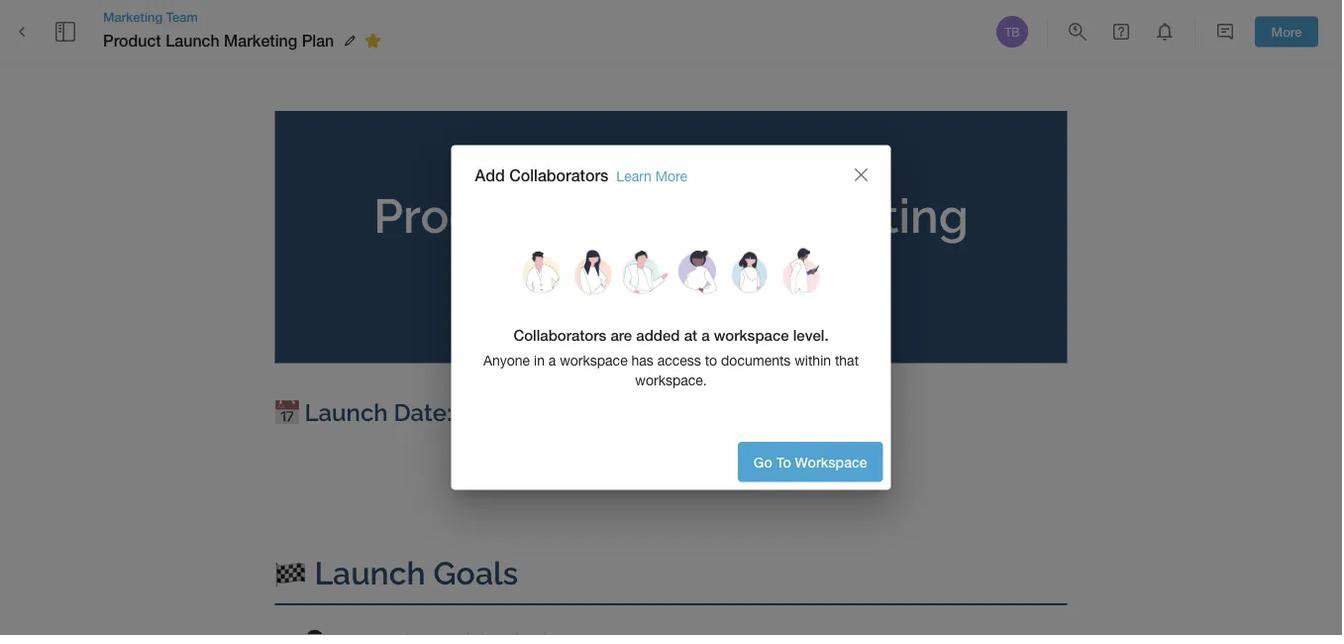 Task type: describe. For each thing, give the bounding box(es) containing it.
documents
[[721, 352, 791, 368]]

team
[[166, 9, 198, 24]]

more inside button
[[1272, 24, 1302, 39]]

add
[[475, 165, 505, 184]]

in
[[534, 352, 545, 368]]

collaborators inside collaborators are added at a workspace level. anyone in a workspace has access to documents within that workspace.
[[514, 326, 607, 344]]

1,
[[502, 399, 519, 427]]

jan
[[457, 399, 496, 427]]

remove favorite image
[[361, 29, 385, 53]]

0 vertical spatial workspace
[[714, 326, 789, 344]]

1 horizontal spatial plan
[[622, 254, 721, 310]]

add collaborators dialog
[[451, 145, 891, 490]]

learn more link
[[617, 167, 688, 184]]

are
[[611, 326, 632, 344]]

anyone
[[483, 352, 530, 368]]

workspace
[[795, 454, 867, 470]]

🏁
[[275, 554, 307, 591]]

📅 launch date: jan 1, 2022
[[275, 399, 578, 427]]

0 horizontal spatial marketing
[[103, 9, 163, 24]]

has
[[632, 352, 654, 368]]

goals
[[434, 554, 518, 591]]

workspace.
[[635, 371, 707, 388]]

access
[[658, 352, 701, 368]]

1 vertical spatial a
[[549, 352, 556, 368]]

launch down team
[[166, 31, 220, 50]]

to
[[705, 352, 718, 368]]



Task type: locate. For each thing, give the bounding box(es) containing it.
more inside add collaborators learn more
[[656, 167, 688, 184]]

tb button
[[994, 13, 1031, 51]]

a right in
[[549, 352, 556, 368]]

tb
[[1005, 25, 1020, 39]]

product down marketing team at the top of page
[[103, 31, 161, 50]]

0 horizontal spatial workspace
[[560, 352, 628, 368]]

0 horizontal spatial product
[[103, 31, 161, 50]]

2 vertical spatial marketing
[[743, 188, 969, 243]]

workspace
[[714, 326, 789, 344], [560, 352, 628, 368]]

0 vertical spatial a
[[702, 326, 710, 344]]

workspace down are
[[560, 352, 628, 368]]

1 horizontal spatial product launch marketing plan
[[374, 188, 981, 310]]

level.
[[793, 326, 829, 344]]

0 vertical spatial marketing
[[103, 9, 163, 24]]

a right at
[[702, 326, 710, 344]]

0 horizontal spatial more
[[656, 167, 688, 184]]

1 vertical spatial product launch marketing plan
[[374, 188, 981, 310]]

launch down learn more link
[[564, 188, 731, 243]]

more
[[1272, 24, 1302, 39], [656, 167, 688, 184]]

1 vertical spatial workspace
[[560, 352, 628, 368]]

plan left remove favorite image
[[302, 31, 334, 50]]

0 vertical spatial product launch marketing plan
[[103, 31, 334, 50]]

a
[[702, 326, 710, 344], [549, 352, 556, 368]]

0 vertical spatial plan
[[302, 31, 334, 50]]

learn
[[617, 167, 652, 184]]

marketing team link
[[103, 8, 388, 26]]

plan up 'added'
[[622, 254, 721, 310]]

launch right 📅
[[305, 399, 388, 427]]

to
[[776, 454, 791, 470]]

marketing team
[[103, 9, 198, 24]]

that
[[835, 352, 859, 368]]

product launch marketing plan
[[103, 31, 334, 50], [374, 188, 981, 310]]

collaborators are added at a workspace level. anyone in a workspace has access to documents within that workspace.
[[483, 326, 859, 388]]

within
[[795, 352, 831, 368]]

add collaborators learn more
[[475, 165, 688, 184]]

collaborators
[[509, 165, 609, 184], [514, 326, 607, 344]]

at
[[684, 326, 698, 344]]

0 vertical spatial collaborators
[[509, 165, 609, 184]]

🏁 launch goals
[[275, 554, 518, 591]]

launch right '🏁'
[[314, 554, 426, 591]]

1 vertical spatial product
[[374, 188, 553, 243]]

2022
[[525, 399, 578, 427]]

1 vertical spatial marketing
[[224, 31, 297, 50]]

product down add
[[374, 188, 553, 243]]

📅
[[275, 399, 299, 427]]

2 horizontal spatial marketing
[[743, 188, 969, 243]]

1 horizontal spatial product
[[374, 188, 553, 243]]

launch
[[166, 31, 220, 50], [564, 188, 731, 243], [305, 399, 388, 427], [314, 554, 426, 591]]

0 vertical spatial product
[[103, 31, 161, 50]]

more button
[[1255, 16, 1319, 47]]

1 vertical spatial more
[[656, 167, 688, 184]]

collaborators right add
[[509, 165, 609, 184]]

go to workspace
[[754, 454, 867, 470]]

workspace up documents
[[714, 326, 789, 344]]

1 horizontal spatial more
[[1272, 24, 1302, 39]]

go
[[754, 454, 773, 470]]

0 horizontal spatial plan
[[302, 31, 334, 50]]

date:
[[394, 399, 452, 427]]

1 horizontal spatial workspace
[[714, 326, 789, 344]]

product
[[103, 31, 161, 50], [374, 188, 553, 243]]

marketing
[[103, 9, 163, 24], [224, 31, 297, 50], [743, 188, 969, 243]]

go to workspace button
[[738, 442, 883, 482]]

1 horizontal spatial a
[[702, 326, 710, 344]]

0 horizontal spatial a
[[549, 352, 556, 368]]

0 vertical spatial more
[[1272, 24, 1302, 39]]

added
[[636, 326, 680, 344]]

collaborators up in
[[514, 326, 607, 344]]

1 vertical spatial plan
[[622, 254, 721, 310]]

product launch marketing plan down learn more link
[[374, 188, 981, 310]]

product launch marketing plan down marketing team link
[[103, 31, 334, 50]]

1 vertical spatial collaborators
[[514, 326, 607, 344]]

0 horizontal spatial product launch marketing plan
[[103, 31, 334, 50]]

1 horizontal spatial marketing
[[224, 31, 297, 50]]

plan
[[302, 31, 334, 50], [622, 254, 721, 310]]

launch inside product launch marketing plan
[[564, 188, 731, 243]]



Task type: vqa. For each thing, say whether or not it's contained in the screenshot.
'that'
yes



